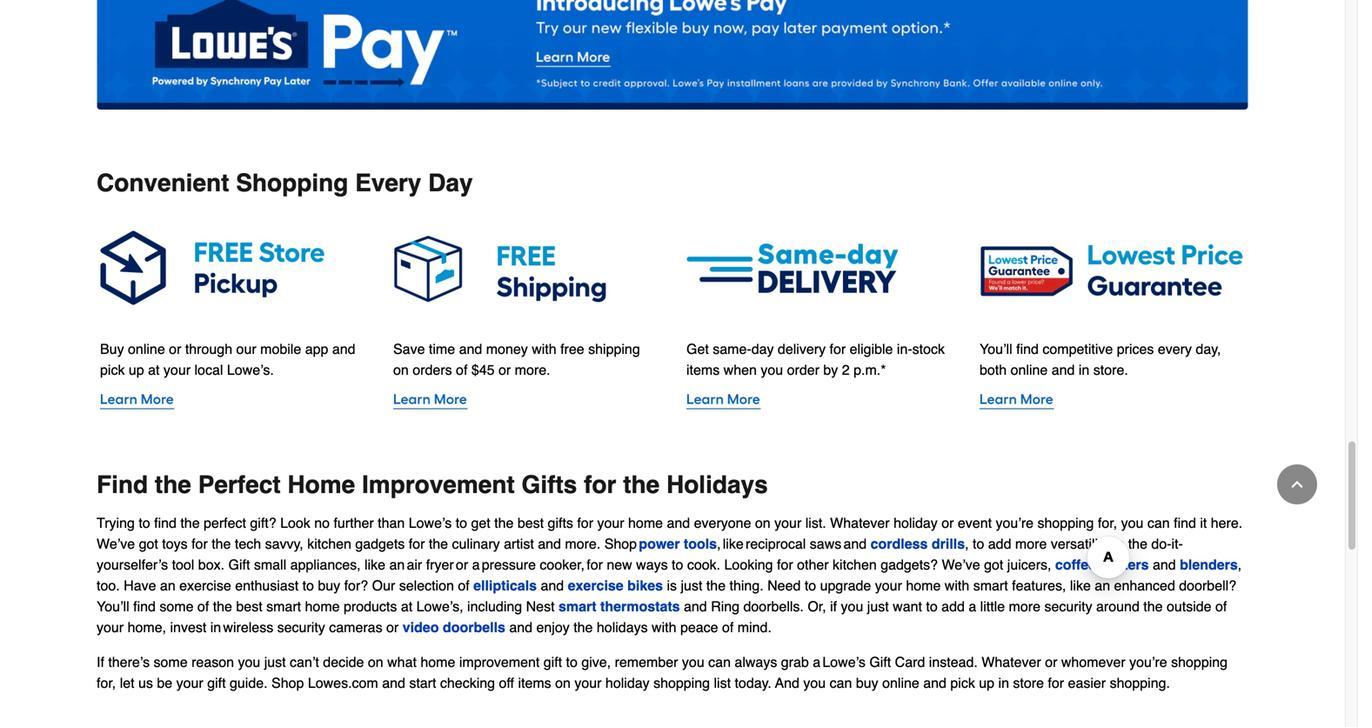 Task type: describe. For each thing, give the bounding box(es) containing it.
than
[[378, 515, 405, 531]]

the right the enjoy
[[574, 619, 593, 636]]

whatever for or
[[982, 654, 1042, 670]]

or inside buy online or through our mobile app and pick up at your local lowe's.
[[169, 341, 181, 357]]

both
[[980, 362, 1007, 378]]

gifts
[[548, 515, 573, 531]]

kitchen inside trying to find the perfect gift? look no further than lowe's to get the best gifts for your home and everyone on your list. whatever holiday or event you're shopping for, you can find it here. we've got toys for the tech savvy, kitchen gadgets for the culinary artist and more. shop
[[307, 536, 352, 552]]

the down 'perfect'
[[212, 536, 231, 552]]

the up toys on the bottom
[[180, 515, 200, 531]]

lowes.com
[[308, 675, 378, 691]]

exercise bikes link
[[568, 578, 663, 594]]

to left get
[[456, 515, 467, 531]]

more inside ", to add more versatility to the do-it- yourselfer's tool box. gift small appliances, like an air fryer or a pressure cooker, for new ways to cook. looking for other kitchen gadgets? we've got juicers,"
[[1016, 536, 1047, 552]]

free shipping. image
[[393, 225, 659, 311]]

smart thermostats link
[[559, 599, 680, 615]]

online inside buy online or through our mobile app and pick up at your local lowe's.
[[128, 341, 165, 357]]

to down power tools link on the bottom of page
[[672, 557, 684, 573]]

to down event
[[973, 536, 985, 552]]

off
[[499, 675, 514, 691]]

list
[[714, 675, 731, 691]]

want
[[893, 599, 922, 615]]

when
[[724, 362, 757, 378]]

the right find
[[155, 471, 191, 499]]

more inside "and ring doorbells. or, if you just want to add a little more security around the outside of your home, invest in wireless security cameras or"
[[1009, 599, 1041, 615]]

your inside is just the thing. need to upgrade your home with smart features, like an enhanced doorbell? you'll find some of the best smart home products at lowe's, including nest
[[875, 578, 902, 594]]

just inside "and ring doorbells. or, if you just want to add a little more security around the outside of your home, invest in wireless security cameras or"
[[868, 599, 889, 615]]

learn more image for local
[[100, 388, 366, 412]]

gift?
[[250, 515, 276, 531]]

us
[[138, 675, 153, 691]]

for inside get same-day delivery for eligible in-stock items when you order by 2 p.m.*
[[830, 341, 846, 357]]

video doorbells and enjoy the holidays with peace of mind.
[[403, 619, 772, 636]]

list.
[[806, 515, 827, 531]]

blenders
[[1180, 557, 1238, 573]]

an air
[[389, 557, 422, 573]]

home down gadgets?
[[906, 578, 941, 594]]

for right the 'gifts'
[[577, 515, 594, 531]]

if
[[97, 654, 104, 670]]

give,
[[582, 654, 611, 670]]

no
[[314, 515, 330, 531]]

for right gifts
[[584, 471, 617, 499]]

coffee makers link
[[1056, 557, 1149, 573]]

today.
[[735, 675, 772, 691]]

the inside "and ring doorbells. or, if you just want to add a little more security around the outside of your home, invest in wireless security cameras or"
[[1144, 599, 1163, 615]]

it
[[1200, 515, 1207, 531]]

, for , too. have an exercise enthusiast to buy for? our selection of
[[1238, 557, 1242, 573]]

on left what
[[368, 654, 384, 670]]

in inside if there's some reason you just can't decide on what home improvement gift to give, remember you can always grab a lowe's gift card instead. whatever or whomever you're shopping for, let us be your gift guide. shop lowes.com and start checking off items on your holiday shopping list today. and you can buy online and pick up in store for easier shopping.
[[999, 675, 1010, 691]]

0 horizontal spatial security
[[277, 619, 325, 636]]

power tools link
[[639, 536, 717, 552]]

1 vertical spatial shopping
[[1172, 654, 1228, 670]]

you'll inside you'll find competitive prices every day, both online and in store.
[[980, 341, 1013, 357]]

doorbell?
[[1180, 578, 1237, 594]]

we've inside ", to add more versatility to the do-it- yourselfer's tool box. gift small appliances, like an air fryer or a pressure cooker, for new ways to cook. looking for other kitchen gadgets? we've got juicers,"
[[942, 557, 981, 573]]

and up nest
[[541, 578, 564, 594]]

delivery
[[778, 341, 826, 357]]

artist
[[504, 536, 534, 552]]

the inside ", to add more versatility to the do-it- yourselfer's tool box. gift small appliances, like an air fryer or a pressure cooker, for new ways to cook. looking for other kitchen gadgets? we've got juicers,"
[[1129, 536, 1148, 552]]

0 horizontal spatial gift
[[207, 675, 226, 691]]

the up trying to find the perfect gift? look no further than lowe's to get the best gifts for your home and everyone on your list. whatever holiday or event you're shopping for, you can find it here. we've got toys for the tech savvy, kitchen gadgets for the culinary artist and more. shop
[[623, 471, 660, 499]]

of inside is just the thing. need to upgrade your home with smart features, like an enhanced doorbell? you'll find some of the best smart home products at lowe's, including nest
[[197, 599, 209, 615]]

juicers,
[[1008, 557, 1052, 573]]

new
[[607, 557, 632, 573]]

the right get
[[494, 515, 514, 531]]

cordless
[[871, 536, 928, 552]]

items inside get same-day delivery for eligible in-stock items when you order by 2 p.m.*
[[687, 362, 720, 378]]

local
[[195, 362, 223, 378]]

everyone
[[694, 515, 751, 531]]

an inside is just the thing. need to upgrade your home with smart features, like an enhanced doorbell? you'll find some of the best smart home products at lowe's, including nest
[[1095, 578, 1111, 594]]

for up box.
[[192, 536, 208, 552]]

get same-day delivery for eligible in-stock items when you order by 2 p.m.*
[[687, 341, 945, 378]]

coffee
[[1056, 557, 1097, 573]]

, for , to add more versatility to the do-it- yourselfer's tool box. gift small appliances, like an air fryer or a pressure cooker, for new ways to cook. looking for other kitchen gadgets? we've got juicers,
[[965, 536, 969, 552]]

more. inside trying to find the perfect gift? look no further than lowe's to get the best gifts for your home and everyone on your list. whatever holiday or event you're shopping for, you can find it here. we've got toys for the tech savvy, kitchen gadgets for the culinary artist and more. shop
[[565, 536, 601, 552]]

be
[[157, 675, 172, 691]]

drills
[[932, 536, 965, 552]]

find up toys on the bottom
[[154, 515, 177, 531]]

got inside ", to add more versatility to the do-it- yourselfer's tool box. gift small appliances, like an air fryer or a pressure cooker, for new ways to cook. looking for other kitchen gadgets? we've got juicers,"
[[984, 557, 1004, 573]]

to inside the ", too. have an exercise enthusiast to buy for? our selection of"
[[302, 578, 314, 594]]

2
[[842, 362, 850, 378]]

gift inside ", to add more versatility to the do-it- yourselfer's tool box. gift small appliances, like an air fryer or a pressure cooker, for new ways to cook. looking for other kitchen gadgets? we've got juicers,"
[[228, 557, 250, 573]]

to inside is just the thing. need to upgrade your home with smart features, like an enhanced doorbell? you'll find some of the best smart home products at lowe's, including nest
[[805, 578, 816, 594]]

mobile
[[260, 341, 301, 357]]

, to add more versatility to the do-it- yourselfer's tool box. gift small appliances, like an air fryer or a pressure cooker, for new ways to cook. looking for other kitchen gadgets? we've got juicers,
[[97, 536, 1184, 573]]

card
[[895, 654, 925, 670]]

app
[[305, 341, 328, 357]]

0 horizontal spatial can
[[709, 654, 731, 670]]

cook.
[[687, 557, 721, 573]]

your up new
[[597, 515, 625, 531]]

event
[[958, 515, 992, 531]]

learn more image for by
[[687, 388, 952, 412]]

the up 'ring' on the bottom
[[707, 578, 726, 594]]

in wireless
[[210, 619, 273, 636]]

holiday inside if there's some reason you just can't decide on what home improvement gift to give, remember you can always grab a lowe's gift card instead. whatever or whomever you're shopping for, let us be your gift guide. shop lowes.com and start checking off items on your holiday shopping list today. and you can buy online and pick up in store for easier shopping.
[[606, 675, 650, 691]]

chevron up image
[[1289, 476, 1306, 493]]

free store pickup. image
[[100, 225, 366, 311]]

you'll find competitive prices every day, both online and in store.
[[980, 341, 1221, 378]]

doorbells.
[[744, 599, 804, 615]]

peace
[[681, 619, 718, 636]]

by
[[824, 362, 838, 378]]

is just the thing. need to upgrade your home with smart features, like an enhanced doorbell? you'll find some of the best smart home products at lowe's, including nest
[[97, 578, 1237, 615]]

find left it
[[1174, 515, 1197, 531]]

2 vertical spatial can
[[830, 675, 852, 691]]

grab
[[781, 654, 809, 670]]

trying to find the perfect gift? look no further than lowe's to get the best gifts for your home and everyone on your list. whatever holiday or event you're shopping for, you can find it here. we've got toys for the tech savvy, kitchen gadgets for the culinary artist and more. shop
[[97, 515, 1243, 552]]

kitchen inside ", to add more versatility to the do-it- yourselfer's tool box. gift small appliances, like an air fryer or a pressure cooker, for new ways to cook. looking for other kitchen gadgets? we've got juicers,"
[[833, 557, 877, 573]]

shop inside if there's some reason you just can't decide on what home improvement gift to give, remember you can always grab a lowe's gift card instead. whatever or whomever you're shopping for, let us be your gift guide. shop lowes.com and start checking off items on your holiday shopping list today. and you can buy online and pick up in store for easier shopping.
[[272, 675, 304, 691]]

improvement
[[362, 471, 515, 499]]

you'll inside is just the thing. need to upgrade your home with smart features, like an enhanced doorbell? you'll find some of the best smart home products at lowe's, including nest
[[97, 599, 129, 615]]

your down give,
[[575, 675, 602, 691]]

online inside you'll find competitive prices every day, both online and in store.
[[1011, 362, 1048, 378]]

and
[[775, 675, 800, 691]]

looking
[[725, 557, 773, 573]]

find inside is just the thing. need to upgrade your home with smart features, like an enhanced doorbell? you'll find some of the best smart home products at lowe's, including nest
[[133, 599, 156, 615]]

and ring doorbells. or, if you just want to add a little more security around the outside of your home, invest in wireless security cameras or
[[97, 599, 1227, 636]]

competitive
[[1043, 341, 1113, 357]]

and inside you'll find competitive prices every day, both online and in store.
[[1052, 362, 1075, 378]]

find inside you'll find competitive prices every day, both online and in store.
[[1017, 341, 1039, 357]]

1 horizontal spatial gift
[[544, 654, 562, 670]]

for up an air
[[409, 536, 425, 552]]

and down instead.
[[924, 675, 947, 691]]

at inside buy online or through our mobile app and pick up at your local lowe's.
[[148, 362, 160, 378]]

a
[[969, 599, 977, 615]]

tool
[[172, 557, 194, 573]]

fryer or
[[426, 557, 468, 573]]

save
[[393, 341, 425, 357]]

video doorbells link
[[403, 619, 506, 636]]

holidays
[[597, 619, 648, 636]]

doorbells
[[443, 619, 506, 636]]

day
[[428, 169, 473, 197]]

the up in wireless
[[213, 599, 232, 615]]

home
[[288, 471, 355, 499]]

same day delivery. image
[[687, 225, 952, 311]]

4 learn more image from the left
[[980, 388, 1245, 412]]

if
[[830, 599, 837, 615]]

and down the 'gifts'
[[538, 536, 561, 552]]

always
[[735, 654, 777, 670]]

order
[[787, 362, 820, 378]]

buy online or through our mobile app and pick up at your local lowe's.
[[100, 341, 356, 378]]

or,
[[808, 599, 826, 615]]

shop inside trying to find the perfect gift? look no further than lowe's to get the best gifts for your home and everyone on your list. whatever holiday or event you're shopping for, you can find it here. we've got toys for the tech savvy, kitchen gadgets for the culinary artist and more. shop
[[605, 536, 637, 552]]

and inside "and ring doorbells. or, if you just want to add a little more security around the outside of your home, invest in wireless security cameras or"
[[684, 599, 707, 615]]

best inside trying to find the perfect gift? look no further than lowe's to get the best gifts for your home and everyone on your list. whatever holiday or event you're shopping for, you can find it here. we've got toys for the tech savvy, kitchen gadgets for the culinary artist and more. shop
[[518, 515, 544, 531]]

yourselfer's
[[97, 557, 168, 573]]

ellipticals and exercise bikes
[[474, 578, 663, 594]]

products
[[344, 599, 397, 615]]

you inside trying to find the perfect gift? look no further than lowe's to get the best gifts for your home and everyone on your list. whatever holiday or event you're shopping for, you can find it here. we've got toys for the tech savvy, kitchen gadgets for the culinary artist and more. shop
[[1121, 515, 1144, 531]]

up inside buy online or through our mobile app and pick up at your local lowe's.
[[129, 362, 144, 378]]

box.
[[198, 557, 225, 573]]

and inside save time and money with free shipping on orders of $45 or more.
[[459, 341, 482, 357]]

we've inside trying to find the perfect gift? look no further than lowe's to get the best gifts for your home and everyone on your list. whatever holiday or event you're shopping for, you can find it here. we've got toys for the tech savvy, kitchen gadgets for the culinary artist and more. shop
[[97, 536, 135, 552]]

or inside save time and money with free shipping on orders of $45 or more.
[[499, 362, 511, 378]]

makers
[[1100, 557, 1149, 573]]

at inside is just the thing. need to upgrade your home with smart features, like an enhanced doorbell? you'll find some of the best smart home products at lowe's, including nest
[[401, 599, 413, 615]]

power
[[639, 536, 680, 552]]

for inside ", to add more versatility to the do-it- yourselfer's tool box. gift small appliances, like an air fryer or a pressure cooker, for new ways to cook. looking for other kitchen gadgets? we've got juicers,"
[[777, 557, 793, 573]]



Task type: locate. For each thing, give the bounding box(es) containing it.
blenders link
[[1180, 557, 1238, 573]]

thing.
[[730, 578, 764, 594]]

exercise down box.
[[179, 578, 231, 594]]

at up video
[[401, 599, 413, 615]]

home,
[[128, 619, 166, 636]]

your up if
[[97, 619, 124, 636]]

you down day
[[761, 362, 783, 378]]

1 exercise from the left
[[179, 578, 231, 594]]

day
[[752, 341, 774, 357]]

0 vertical spatial holiday
[[894, 515, 938, 531]]

gadgets
[[355, 536, 405, 552]]

0 horizontal spatial we've
[[97, 536, 135, 552]]

1 horizontal spatial add
[[988, 536, 1012, 552]]

0 vertical spatial you're
[[996, 515, 1034, 531]]

every
[[1158, 341, 1192, 357]]

buy inside the ", too. have an exercise enthusiast to buy for? our selection of"
[[318, 578, 340, 594]]

home
[[628, 515, 663, 531], [906, 578, 941, 594], [305, 599, 340, 615], [421, 654, 456, 670]]

best up in wireless
[[236, 599, 263, 615]]

your up the power tools , like reciprocal saws and cordless drills
[[775, 515, 802, 531]]

1 horizontal spatial can
[[830, 675, 852, 691]]

to inside if there's some reason you just can't decide on what home improvement gift to give, remember you can always grab a lowe's gift card instead. whatever or whomever you're shopping for, let us be your gift guide. shop lowes.com and start checking off items on your holiday shopping list today. and you can buy online and pick up in store for easier shopping.
[[566, 654, 578, 670]]

checking
[[440, 675, 495, 691]]

an
[[160, 578, 176, 594], [1095, 578, 1111, 594]]

some inside if there's some reason you just can't decide on what home improvement gift to give, remember you can always grab a lowe's gift card instead. whatever or whomever you're shopping for, let us be your gift guide. shop lowes.com and start checking off items on your holiday shopping list today. and you can buy online and pick up in store for easier shopping.
[[154, 654, 188, 670]]

in down competitive
[[1079, 362, 1090, 378]]

like inside ", to add more versatility to the do-it- yourselfer's tool box. gift small appliances, like an air fryer or a pressure cooker, for new ways to cook. looking for other kitchen gadgets? we've got juicers,"
[[365, 557, 386, 573]]

convenient shopping every day
[[97, 169, 473, 197]]

online
[[128, 341, 165, 357], [1011, 362, 1048, 378], [883, 675, 920, 691]]

get
[[687, 341, 709, 357]]

time
[[429, 341, 455, 357]]

0 horizontal spatial with
[[532, 341, 557, 357]]

1 vertical spatial best
[[236, 599, 263, 615]]

around
[[1097, 599, 1140, 615]]

or left whomever
[[1045, 654, 1058, 670]]

easier
[[1068, 675, 1106, 691]]

1 vertical spatial holiday
[[606, 675, 650, 691]]

lowe's
[[409, 515, 452, 531]]

online inside if there's some reason you just can't decide on what home improvement gift to give, remember you can always grab a lowe's gift card instead. whatever or whomever you're shopping for, let us be your gift guide. shop lowes.com and start checking off items on your holiday shopping list today. and you can buy online and pick up in store for easier shopping.
[[883, 675, 920, 691]]

0 horizontal spatial smart
[[266, 599, 301, 615]]

2 an from the left
[[1095, 578, 1111, 594]]

in inside you'll find competitive prices every day, both online and in store.
[[1079, 362, 1090, 378]]

0 horizontal spatial an
[[160, 578, 176, 594]]

up
[[129, 362, 144, 378], [979, 675, 995, 691]]

to right trying
[[139, 515, 150, 531]]

the down lowe's
[[429, 536, 448, 552]]

online right both
[[1011, 362, 1048, 378]]

find the perfect home improvement gifts for the holidays
[[97, 471, 768, 499]]

kitchen up the upgrade
[[833, 557, 877, 573]]

1 horizontal spatial best
[[518, 515, 544, 531]]

we've down trying
[[97, 536, 135, 552]]

1 vertical spatial like
[[1070, 578, 1091, 594]]

you're inside trying to find the perfect gift? look no further than lowe's to get the best gifts for your home and everyone on your list. whatever holiday or event you're shopping for, you can find it here. we've got toys for the tech savvy, kitchen gadgets for the culinary artist and more. shop
[[996, 515, 1034, 531]]

enjoy
[[537, 619, 570, 636]]

0 vertical spatial more.
[[515, 362, 551, 378]]

1 horizontal spatial gift
[[870, 654, 891, 670]]

1 vertical spatial we've
[[942, 557, 981, 573]]

stock
[[913, 341, 945, 357]]

0 horizontal spatial online
[[128, 341, 165, 357]]

1 horizontal spatial in
[[1079, 362, 1090, 378]]

on inside save time and money with free shipping on orders of $45 or more.
[[393, 362, 409, 378]]

just inside if there's some reason you just can't decide on what home improvement gift to give, remember you can always grab a lowe's gift card instead. whatever or whomever you're shopping for, let us be your gift guide. shop lowes.com and start checking off items on your holiday shopping list today. and you can buy online and pick up in store for easier shopping.
[[264, 654, 286, 670]]

0 horizontal spatial you're
[[996, 515, 1034, 531]]

1 horizontal spatial just
[[681, 578, 703, 594]]

on inside trying to find the perfect gift? look no further than lowe's to get the best gifts for your home and everyone on your list. whatever holiday or event you're shopping for, you can find it here. we've got toys for the tech savvy, kitchen gadgets for the culinary artist and more. shop
[[755, 515, 771, 531]]

introducing lowe's pay. try our new flexible buy now, pay later payment option. image
[[97, 0, 1249, 110]]

your inside "and ring doorbells. or, if you just want to add a little more security around the outside of your home, invest in wireless security cameras or"
[[97, 619, 124, 636]]

add inside ", to add more versatility to the do-it- yourselfer's tool box. gift small appliances, like an air fryer or a pressure cooker, for new ways to cook. looking for other kitchen gadgets? we've got juicers,"
[[988, 536, 1012, 552]]

0 horizontal spatial like
[[365, 557, 386, 573]]

the down enhanced
[[1144, 599, 1163, 615]]

1 vertical spatial can
[[709, 654, 731, 670]]

find
[[97, 471, 148, 499]]

whatever for holiday
[[830, 515, 890, 531]]

home inside trying to find the perfect gift? look no further than lowe's to get the best gifts for your home and everyone on your list. whatever holiday or event you're shopping for, you can find it here. we've got toys for the tech savvy, kitchen gadgets for the culinary artist and more. shop
[[628, 515, 663, 531]]

0 vertical spatial more
[[1016, 536, 1047, 552]]

in-
[[897, 341, 913, 357]]

home up start
[[421, 654, 456, 670]]

0 vertical spatial some
[[160, 599, 194, 615]]

0 horizontal spatial ,
[[965, 536, 969, 552]]

2 horizontal spatial with
[[945, 578, 970, 594]]

home up the cameras
[[305, 599, 340, 615]]

just inside is just the thing. need to upgrade your home with smart features, like an enhanced doorbell? you'll find some of the best smart home products at lowe's, including nest
[[681, 578, 703, 594]]

with left free
[[532, 341, 557, 357]]

thermostats
[[600, 599, 680, 615]]

learn more image down lowe's.
[[100, 388, 366, 412]]

1 vertical spatial at
[[401, 599, 413, 615]]

1 vertical spatial online
[[1011, 362, 1048, 378]]

1 horizontal spatial at
[[401, 599, 413, 615]]

enhanced
[[1114, 578, 1176, 594]]

0 horizontal spatial at
[[148, 362, 160, 378]]

a lowe's
[[813, 654, 866, 670]]

of down 'ring' on the bottom
[[722, 619, 734, 636]]

1 vertical spatial you'll
[[97, 599, 129, 615]]

and down nest
[[509, 619, 533, 636]]

1 horizontal spatial ,
[[1238, 557, 1242, 573]]

you're inside if there's some reason you just can't decide on what home improvement gift to give, remember you can always grab a lowe's gift card instead. whatever or whomever you're shopping for, let us be your gift guide. shop lowes.com and start checking off items on your holiday shopping list today. and you can buy online and pick up in store for easier shopping.
[[1130, 654, 1168, 670]]

ring
[[711, 599, 740, 615]]

you right if
[[841, 599, 864, 615]]

have
[[124, 578, 156, 594]]

whatever up saws and
[[830, 515, 890, 531]]

0 vertical spatial got
[[139, 536, 158, 552]]

learn more image down by
[[687, 388, 952, 412]]

2 vertical spatial with
[[652, 619, 677, 636]]

1 vertical spatial with
[[945, 578, 970, 594]]

1 vertical spatial in
[[999, 675, 1010, 691]]

shopping down outside
[[1172, 654, 1228, 670]]

0 vertical spatial can
[[1148, 515, 1170, 531]]

gift down reason
[[207, 675, 226, 691]]

smart down 'enthusiast'
[[266, 599, 301, 615]]

for inside if there's some reason you just can't decide on what home improvement gift to give, remember you can always grab a lowe's gift card instead. whatever or whomever you're shopping for, let us be your gift guide. shop lowes.com and start checking off items on your holiday shopping list today. and you can buy online and pick up in store for easier shopping.
[[1048, 675, 1064, 691]]

1 horizontal spatial shop
[[605, 536, 637, 552]]

0 horizontal spatial in
[[999, 675, 1010, 691]]

up left the local in the left of the page
[[129, 362, 144, 378]]

for up need
[[777, 557, 793, 573]]

just left can't
[[264, 654, 286, 670]]

and inside buy online or through our mobile app and pick up at your local lowe's.
[[332, 341, 356, 357]]

you're up shopping.
[[1130, 654, 1168, 670]]

0 horizontal spatial gift
[[228, 557, 250, 573]]

1 horizontal spatial shopping
[[1038, 515, 1094, 531]]

little
[[981, 599, 1005, 615]]

culinary
[[452, 536, 500, 552]]

store.
[[1094, 362, 1129, 378]]

more
[[1016, 536, 1047, 552], [1009, 599, 1041, 615]]

got inside trying to find the perfect gift? look no further than lowe's to get the best gifts for your home and everyone on your list. whatever holiday or event you're shopping for, you can find it here. we've got toys for the tech savvy, kitchen gadgets for the culinary artist and more. shop
[[139, 536, 158, 552]]

2 learn more image from the left
[[393, 388, 659, 412]]

, down event
[[965, 536, 969, 552]]

items inside if there's some reason you just can't decide on what home improvement gift to give, remember you can always grab a lowe's gift card instead. whatever or whomever you're shopping for, let us be your gift guide. shop lowes.com and start checking off items on your holiday shopping list today. and you can buy online and pick up in store for easier shopping.
[[518, 675, 551, 691]]

more up juicers, at right bottom
[[1016, 536, 1047, 552]]

if there's some reason you just can't decide on what home improvement gift to give, remember you can always grab a lowe's gift card instead. whatever or whomever you're shopping for, let us be your gift guide. shop lowes.com and start checking off items on your holiday shopping list today. and you can buy online and pick up in store for easier shopping.
[[97, 654, 1228, 691]]

to left give,
[[566, 654, 578, 670]]

can
[[1148, 515, 1170, 531], [709, 654, 731, 670], [830, 675, 852, 691]]

0 horizontal spatial up
[[129, 362, 144, 378]]

to down appliances,
[[302, 578, 314, 594]]

0 horizontal spatial holiday
[[606, 675, 650, 691]]

add inside "and ring doorbells. or, if you just want to add a little more security around the outside of your home, invest in wireless security cameras or"
[[942, 599, 965, 615]]

1 vertical spatial items
[[518, 675, 551, 691]]

for, up the versatility
[[1098, 515, 1118, 531]]

1 horizontal spatial for,
[[1098, 515, 1118, 531]]

1 horizontal spatial got
[[984, 557, 1004, 573]]

an inside the ", too. have an exercise enthusiast to buy for? our selection of"
[[160, 578, 176, 594]]

whatever inside trying to find the perfect gift? look no further than lowe's to get the best gifts for your home and everyone on your list. whatever holiday or event you're shopping for, you can find it here. we've got toys for the tech savvy, kitchen gadgets for the culinary artist and more. shop
[[830, 515, 890, 531]]

1 horizontal spatial whatever
[[982, 654, 1042, 670]]

some inside is just the thing. need to upgrade your home with smart features, like an enhanced doorbell? you'll find some of the best smart home products at lowe's, including nest
[[160, 599, 194, 615]]

like inside is just the thing. need to upgrade your home with smart features, like an enhanced doorbell? you'll find some of the best smart home products at lowe's, including nest
[[1070, 578, 1091, 594]]

items down get
[[687, 362, 720, 378]]

0 vertical spatial just
[[681, 578, 703, 594]]

0 vertical spatial with
[[532, 341, 557, 357]]

perfect
[[204, 515, 246, 531]]

1 horizontal spatial smart
[[559, 599, 597, 615]]

, too. have an exercise enthusiast to buy for? our selection of
[[97, 557, 1242, 594]]

0 vertical spatial kitchen
[[307, 536, 352, 552]]

or left through
[[169, 341, 181, 357]]

1 horizontal spatial buy
[[856, 675, 879, 691]]

to inside "and ring doorbells. or, if you just want to add a little more security around the outside of your home, invest in wireless security cameras or"
[[926, 599, 938, 615]]

smart
[[974, 578, 1008, 594], [266, 599, 301, 615], [559, 599, 597, 615]]

tools
[[684, 536, 717, 552]]

you
[[761, 362, 783, 378], [1121, 515, 1144, 531], [841, 599, 864, 615], [238, 654, 260, 670], [682, 654, 705, 670], [804, 675, 826, 691]]

money
[[486, 341, 528, 357]]

0 vertical spatial security
[[1045, 599, 1093, 615]]

1 vertical spatial gift
[[870, 654, 891, 670]]

ellipticals
[[474, 578, 537, 594]]

like
[[365, 557, 386, 573], [1070, 578, 1091, 594]]

shopping left the 'list'
[[654, 675, 710, 691]]

, down here.
[[1238, 557, 1242, 573]]

1 horizontal spatial like
[[1070, 578, 1091, 594]]

2 horizontal spatial smart
[[974, 578, 1008, 594]]

you up guide.
[[238, 654, 260, 670]]

of inside the ", too. have an exercise enthusiast to buy for? our selection of"
[[458, 578, 470, 594]]

0 vertical spatial in
[[1079, 362, 1090, 378]]

0 vertical spatial at
[[148, 362, 160, 378]]

outside
[[1167, 599, 1212, 615]]

in left store at bottom
[[999, 675, 1010, 691]]

0 horizontal spatial exercise
[[179, 578, 231, 594]]

0 horizontal spatial buy
[[318, 578, 340, 594]]

shop down can't
[[272, 675, 304, 691]]

, inside ", to add more versatility to the do-it- yourselfer's tool box. gift small appliances, like an air fryer or a pressure cooker, for new ways to cook. looking for other kitchen gadgets? we've got juicers,"
[[965, 536, 969, 552]]

with inside save time and money with free shipping on orders of $45 or more.
[[532, 341, 557, 357]]

kitchen
[[307, 536, 352, 552], [833, 557, 877, 573]]

a pressure
[[472, 557, 536, 573]]

0 vertical spatial shop
[[605, 536, 637, 552]]

need
[[768, 578, 801, 594]]

kitchen up appliances,
[[307, 536, 352, 552]]

whomever
[[1062, 654, 1126, 670]]

2 vertical spatial just
[[264, 654, 286, 670]]

0 horizontal spatial just
[[264, 654, 286, 670]]

0 vertical spatial up
[[129, 362, 144, 378]]

gadgets?
[[881, 557, 938, 573]]

2 vertical spatial shopping
[[654, 675, 710, 691]]

saws and
[[810, 536, 867, 552]]

find left competitive
[[1017, 341, 1039, 357]]

for, left let
[[97, 675, 116, 691]]

gift down the enjoy
[[544, 654, 562, 670]]

home inside if there's some reason you just can't decide on what home improvement gift to give, remember you can always grab a lowe's gift card instead. whatever or whomever you're shopping for, let us be your gift guide. shop lowes.com and start checking off items on your holiday shopping list today. and you can buy online and pick up in store for easier shopping.
[[421, 654, 456, 670]]

can down a lowe's
[[830, 675, 852, 691]]

with up a
[[945, 578, 970, 594]]

online right buy
[[128, 341, 165, 357]]

1 vertical spatial kitchen
[[833, 557, 877, 573]]

0 vertical spatial items
[[687, 362, 720, 378]]

enthusiast
[[235, 578, 299, 594]]

gift down tech
[[228, 557, 250, 573]]

scroll to top element
[[1278, 465, 1318, 505]]

of inside "and ring doorbells. or, if you just want to add a little more security around the outside of your home, invest in wireless security cameras or"
[[1216, 599, 1227, 615]]

small
[[254, 557, 286, 573]]

decide
[[323, 654, 364, 670]]

bikes
[[628, 578, 663, 594]]

1 horizontal spatial with
[[652, 619, 677, 636]]

1 vertical spatial gift
[[207, 675, 226, 691]]

our
[[372, 578, 395, 594]]

pick inside if there's some reason you just can't decide on what home improvement gift to give, remember you can always grab a lowe's gift card instead. whatever or whomever you're shopping for, let us be your gift guide. shop lowes.com and start checking off items on your holiday shopping list today. and you can buy online and pick up in store for easier shopping.
[[951, 675, 975, 691]]

or left video
[[386, 619, 399, 636]]

of up 'invest' at bottom left
[[197, 599, 209, 615]]

on down save
[[393, 362, 409, 378]]

0 horizontal spatial more.
[[515, 362, 551, 378]]

1 horizontal spatial exercise
[[568, 578, 624, 594]]

on right off
[[555, 675, 571, 691]]

you inside get same-day delivery for eligible in-stock items when you order by 2 p.m.*
[[761, 362, 783, 378]]

with inside is just the thing. need to upgrade your home with smart features, like an enhanced doorbell? you'll find some of the best smart home products at lowe's, including nest
[[945, 578, 970, 594]]

versatility
[[1051, 536, 1109, 552]]

what
[[387, 654, 417, 670]]

best inside is just the thing. need to upgrade your home with smart features, like an enhanced doorbell? you'll find some of the best smart home products at lowe's, including nest
[[236, 599, 263, 615]]

1 horizontal spatial holiday
[[894, 515, 938, 531]]

for up by
[[830, 341, 846, 357]]

0 vertical spatial online
[[128, 341, 165, 357]]

can inside trying to find the perfect gift? look no further than lowe's to get the best gifts for your home and everyone on your list. whatever holiday or event you're shopping for, you can find it here. we've got toys for the tech savvy, kitchen gadgets for the culinary artist and more. shop
[[1148, 515, 1170, 531]]

gift left card
[[870, 654, 891, 670]]

toys
[[162, 536, 188, 552]]

shop
[[605, 536, 637, 552], [272, 675, 304, 691]]

you down the "peace"
[[682, 654, 705, 670]]

0 vertical spatial pick
[[100, 362, 125, 378]]

1 horizontal spatial pick
[[951, 675, 975, 691]]

just right is
[[681, 578, 703, 594]]

1 an from the left
[[160, 578, 176, 594]]

items
[[687, 362, 720, 378], [518, 675, 551, 691]]

got
[[139, 536, 158, 552], [984, 557, 1004, 573]]

upgrade
[[820, 578, 871, 594]]

or inside if there's some reason you just can't decide on what home improvement gift to give, remember you can always grab a lowe's gift card instead. whatever or whomever you're shopping for, let us be your gift guide. shop lowes.com and start checking off items on your holiday shopping list today. and you can buy online and pick up in store for easier shopping.
[[1045, 654, 1058, 670]]

for, inside trying to find the perfect gift? look no further than lowe's to get the best gifts for your home and everyone on your list. whatever holiday or event you're shopping for, you can find it here. we've got toys for the tech savvy, kitchen gadgets for the culinary artist and more. shop
[[1098, 515, 1118, 531]]

shopping inside trying to find the perfect gift? look no further than lowe's to get the best gifts for your home and everyone on your list. whatever holiday or event you're shopping for, you can find it here. we've got toys for the tech savvy, kitchen gadgets for the culinary artist and more. shop
[[1038, 515, 1094, 531]]

reason
[[192, 654, 234, 670]]

3 learn more image from the left
[[687, 388, 952, 412]]

find
[[1017, 341, 1039, 357], [154, 515, 177, 531], [1174, 515, 1197, 531], [133, 599, 156, 615]]

2 exercise from the left
[[568, 578, 624, 594]]

add
[[988, 536, 1012, 552], [942, 599, 965, 615]]

0 vertical spatial for,
[[1098, 515, 1118, 531]]

pick down instead.
[[951, 675, 975, 691]]

you'll down too.
[[97, 599, 129, 615]]

too.
[[97, 578, 120, 594]]

for, inside if there's some reason you just can't decide on what home improvement gift to give, remember you can always grab a lowe's gift card instead. whatever or whomever you're shopping for, let us be your gift guide. shop lowes.com and start checking off items on your holiday shopping list today. and you can buy online and pick up in store for easier shopping.
[[97, 675, 116, 691]]

1 horizontal spatial up
[[979, 675, 995, 691]]

1 vertical spatial just
[[868, 599, 889, 615]]

whatever up store at bottom
[[982, 654, 1042, 670]]

your left the local in the left of the page
[[164, 362, 191, 378]]

lowest price guarantee. image
[[980, 225, 1245, 311]]

, inside the ", too. have an exercise enthusiast to buy for? our selection of"
[[1238, 557, 1242, 573]]

and up power tools link on the bottom of page
[[667, 515, 690, 531]]

you'll up both
[[980, 341, 1013, 357]]

and down what
[[382, 675, 405, 691]]

your inside buy online or through our mobile app and pick up at your local lowe's.
[[164, 362, 191, 378]]

up inside if there's some reason you just can't decide on what home improvement gift to give, remember you can always grab a lowe's gift card instead. whatever or whomever you're shopping for, let us be your gift guide. shop lowes.com and start checking off items on your holiday shopping list today. and you can buy online and pick up in store for easier shopping.
[[979, 675, 995, 691]]

cooker, for
[[540, 557, 603, 573]]

of down fryer or
[[458, 578, 470, 594]]

more. inside save time and money with free shipping on orders of $45 or more.
[[515, 362, 551, 378]]

to up makers on the right bottom of the page
[[1113, 536, 1125, 552]]

shopping up the versatility
[[1038, 515, 1094, 531]]

get
[[471, 515, 491, 531]]

your right be
[[176, 675, 203, 691]]

on up the , like reciprocal
[[755, 515, 771, 531]]

0 vertical spatial whatever
[[830, 515, 890, 531]]

ways
[[636, 557, 668, 573]]

1 vertical spatial some
[[154, 654, 188, 670]]

at left the local in the left of the page
[[148, 362, 160, 378]]

just left want
[[868, 599, 889, 615]]

and
[[332, 341, 356, 357], [459, 341, 482, 357], [1052, 362, 1075, 378], [667, 515, 690, 531], [538, 536, 561, 552], [1153, 557, 1176, 573], [541, 578, 564, 594], [684, 599, 707, 615], [509, 619, 533, 636], [382, 675, 405, 691], [924, 675, 947, 691]]

1 vertical spatial security
[[277, 619, 325, 636]]

and down do-
[[1153, 557, 1176, 573]]

2 horizontal spatial shopping
[[1172, 654, 1228, 670]]

for?
[[344, 578, 368, 594]]

add left a
[[942, 599, 965, 615]]

the
[[155, 471, 191, 499], [623, 471, 660, 499], [180, 515, 200, 531], [494, 515, 514, 531], [212, 536, 231, 552], [429, 536, 448, 552], [1129, 536, 1148, 552], [707, 578, 726, 594], [213, 599, 232, 615], [1144, 599, 1163, 615], [574, 619, 593, 636]]

eligible
[[850, 341, 893, 357]]

1 vertical spatial up
[[979, 675, 995, 691]]

whatever inside if there's some reason you just can't decide on what home improvement gift to give, remember you can always grab a lowe's gift card instead. whatever or whomever you're shopping for, let us be your gift guide. shop lowes.com and start checking off items on your holiday shopping list today. and you can buy online and pick up in store for easier shopping.
[[982, 654, 1042, 670]]

items right off
[[518, 675, 551, 691]]

or inside "and ring doorbells. or, if you just want to add a little more security around the outside of your home, invest in wireless security cameras or"
[[386, 619, 399, 636]]

the up the coffee makers and blenders
[[1129, 536, 1148, 552]]

at
[[148, 362, 160, 378], [401, 599, 413, 615]]

0 horizontal spatial for,
[[97, 675, 116, 691]]

buy inside if there's some reason you just can't decide on what home improvement gift to give, remember you can always grab a lowe's gift card instead. whatever or whomever you're shopping for, let us be your gift guide. shop lowes.com and start checking off items on your holiday shopping list today. and you can buy online and pick up in store for easier shopping.
[[856, 675, 879, 691]]

with down is just the thing. need to upgrade your home with smart features, like an enhanced doorbell? you'll find some of the best smart home products at lowe's, including nest
[[652, 619, 677, 636]]

exercise inside the ", too. have an exercise enthusiast to buy for? our selection of"
[[179, 578, 231, 594]]

our
[[236, 341, 256, 357]]

ellipticals link
[[474, 578, 537, 594]]

instead.
[[929, 654, 978, 670]]

0 horizontal spatial kitchen
[[307, 536, 352, 552]]

,
[[965, 536, 969, 552], [1238, 557, 1242, 573]]

learn more image
[[100, 388, 366, 412], [393, 388, 659, 412], [687, 388, 952, 412], [980, 388, 1245, 412]]

shipping
[[588, 341, 640, 357]]

some up 'invest' at bottom left
[[160, 599, 194, 615]]

0 vertical spatial like
[[365, 557, 386, 573]]

there's
[[108, 654, 150, 670]]

holiday inside trying to find the perfect gift? look no further than lowe's to get the best gifts for your home and everyone on your list. whatever holiday or event you're shopping for, you can find it here. we've got toys for the tech savvy, kitchen gadgets for the culinary artist and more. shop
[[894, 515, 938, 531]]

0 vertical spatial we've
[[97, 536, 135, 552]]

0 vertical spatial buy
[[318, 578, 340, 594]]

gift inside if there's some reason you just can't decide on what home improvement gift to give, remember you can always grab a lowe's gift card instead. whatever or whomever you're shopping for, let us be your gift guide. shop lowes.com and start checking off items on your holiday shopping list today. and you can buy online and pick up in store for easier shopping.
[[870, 654, 891, 670]]

trying
[[97, 515, 135, 531]]

1 horizontal spatial online
[[883, 675, 920, 691]]

learn more image for more.
[[393, 388, 659, 412]]

0 vertical spatial shopping
[[1038, 515, 1094, 531]]

or inside trying to find the perfect gift? look no further than lowe's to get the best gifts for your home and everyone on your list. whatever holiday or event you're shopping for, you can find it here. we've got toys for the tech savvy, kitchen gadgets for the culinary artist and more. shop
[[942, 515, 954, 531]]

shop up new
[[605, 536, 637, 552]]

got left toys on the bottom
[[139, 536, 158, 552]]

1 learn more image from the left
[[100, 388, 366, 412]]

or up drills
[[942, 515, 954, 531]]

shopping.
[[1110, 675, 1171, 691]]

you inside "and ring doorbells. or, if you just want to add a little more security around the outside of your home, invest in wireless security cameras or"
[[841, 599, 864, 615]]

other
[[797, 557, 829, 573]]

0 horizontal spatial got
[[139, 536, 158, 552]]

through
[[185, 341, 232, 357]]

1 horizontal spatial more.
[[565, 536, 601, 552]]

1 horizontal spatial you're
[[1130, 654, 1168, 670]]

0 horizontal spatial best
[[236, 599, 263, 615]]

0 vertical spatial gift
[[228, 557, 250, 573]]

learn more image down store.
[[980, 388, 1245, 412]]

2 vertical spatial online
[[883, 675, 920, 691]]

like down coffee at bottom
[[1070, 578, 1091, 594]]

save time and money with free shipping on orders of $45 or more.
[[393, 341, 640, 378]]

1 horizontal spatial items
[[687, 362, 720, 378]]

online down card
[[883, 675, 920, 691]]

you right the and
[[804, 675, 826, 691]]

1 vertical spatial for,
[[97, 675, 116, 691]]

pick
[[100, 362, 125, 378], [951, 675, 975, 691]]

perfect
[[198, 471, 281, 499]]

home up power at bottom
[[628, 515, 663, 531]]

of inside save time and money with free shipping on orders of $45 or more.
[[456, 362, 468, 378]]

pick inside buy online or through our mobile app and pick up at your local lowe's.
[[100, 362, 125, 378]]

can up the 'list'
[[709, 654, 731, 670]]

1 vertical spatial whatever
[[982, 654, 1042, 670]]

here.
[[1211, 515, 1243, 531]]



Task type: vqa. For each thing, say whether or not it's contained in the screenshot.
"Cart" inside the 720 LIST ITEM
no



